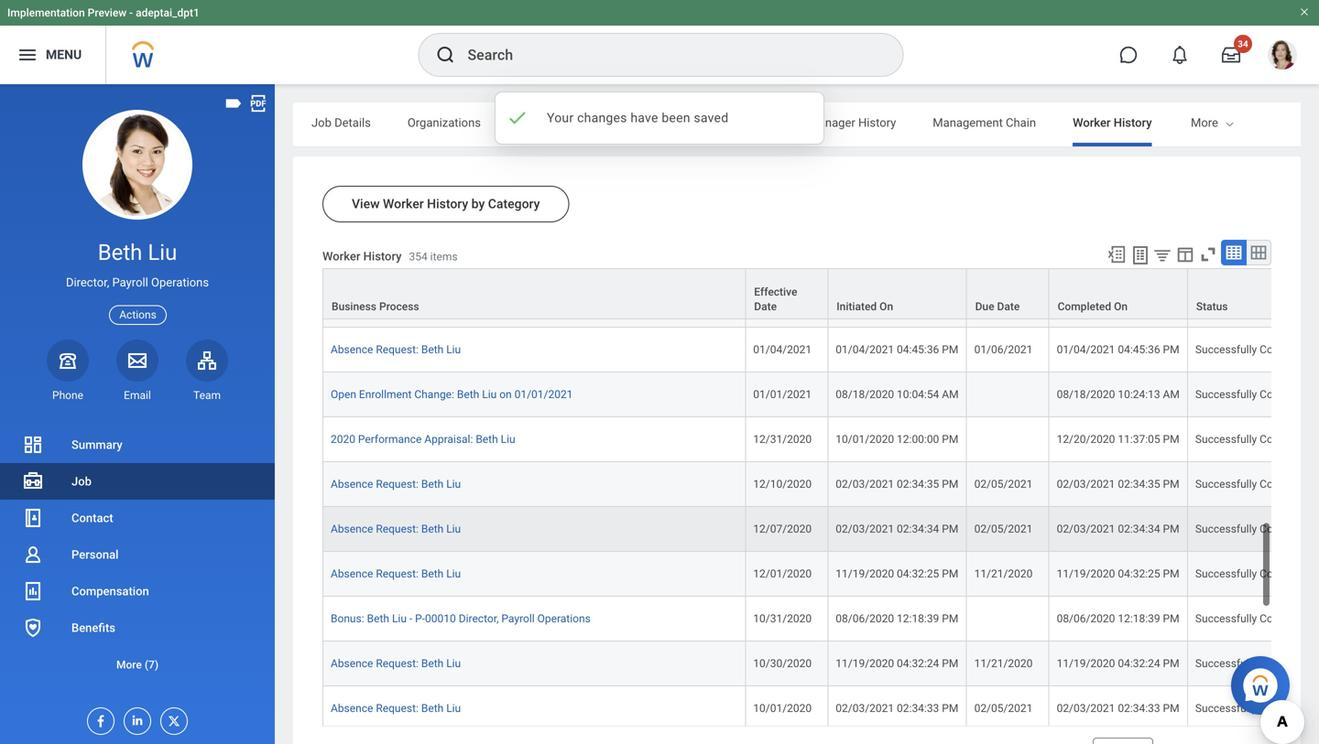 Task type: locate. For each thing, give the bounding box(es) containing it.
notifications large image
[[1171, 46, 1189, 64]]

absence for 10/01/2020
[[331, 703, 373, 716]]

0 vertical spatial 11/21/2020
[[975, 568, 1033, 581]]

1 01/20/2021 09:56:44 am from the left
[[836, 299, 959, 312]]

01/20/2021
[[836, 299, 894, 312], [1057, 299, 1116, 312]]

history for worker history
[[1114, 116, 1152, 130]]

2 p- from the top
[[415, 613, 425, 626]]

absence for 12/01/2020
[[331, 568, 373, 581]]

1 absence request: beth liu link from the top
[[331, 344, 461, 357]]

1 vertical spatial -
[[410, 299, 413, 312]]

bonus: beth liu - p-00010 director, payroll operations link
[[331, 299, 591, 312], [331, 613, 591, 626]]

am right 10:24:13
[[1163, 389, 1180, 401]]

on for initiated on
[[880, 301, 894, 313]]

4 successfully completed from the top
[[1196, 434, 1313, 446]]

1 date from the left
[[754, 301, 777, 313]]

1 vertical spatial 10/01/2020
[[753, 703, 812, 716]]

director, for 10/31/2020
[[459, 613, 499, 626]]

(7)
[[145, 659, 159, 672]]

0 horizontal spatial 04:45:36
[[897, 344, 940, 357]]

bonus: beth liu - p-00010 director, payroll operations for 10/31/2020
[[331, 613, 591, 626]]

0 vertical spatial director,
[[66, 276, 109, 290]]

0 vertical spatial 10/01/2020
[[836, 434, 894, 446]]

5 absence request: beth liu link from the top
[[331, 658, 461, 671]]

completed for 11/19/2020 04:32:25 pm
[[1260, 568, 1313, 581]]

01/04/2021 down completed on
[[1057, 344, 1116, 357]]

1 horizontal spatial job
[[312, 116, 332, 130]]

02/03/2021
[[836, 478, 894, 491], [1057, 478, 1116, 491], [836, 523, 894, 536], [1057, 523, 1116, 536], [836, 703, 894, 716], [1057, 703, 1116, 716]]

0 horizontal spatial 08/18/2020
[[836, 389, 894, 401]]

manager history
[[809, 116, 896, 130]]

4 successfully from the top
[[1196, 434, 1257, 446]]

director, inside navigation pane region
[[66, 276, 109, 290]]

01/20/2021 09:56:44 am
[[836, 299, 959, 312], [1057, 299, 1180, 312]]

job image
[[22, 471, 44, 493]]

2 bonus: from the top
[[331, 613, 364, 626]]

1 request: from the top
[[376, 344, 419, 357]]

1 vertical spatial bonus:
[[331, 613, 364, 626]]

1 horizontal spatial 08/18/2020
[[1057, 389, 1116, 401]]

1 vertical spatial operations
[[538, 299, 591, 312]]

08/06/2020 12:18:39 pm
[[836, 613, 959, 626], [1057, 613, 1180, 626]]

1 horizontal spatial worker
[[383, 197, 424, 212]]

01/04/2021 down 'initiated on'
[[836, 344, 894, 357]]

5 successfully from the top
[[1196, 478, 1257, 491]]

1 horizontal spatial 04:45:36
[[1118, 344, 1161, 357]]

2 absence request: beth liu from the top
[[331, 478, 461, 491]]

1 horizontal spatial 08/06/2020 12:18:39 pm
[[1057, 613, 1180, 626]]

02/05/2021 for 02/03/2021 02:34:33 pm
[[975, 703, 1033, 716]]

0 horizontal spatial job
[[71, 475, 92, 489]]

0 horizontal spatial 04:32:24
[[897, 658, 940, 671]]

2 absence request: beth liu link from the top
[[331, 478, 461, 491]]

successfully for 01/04/2021 04:45:36 pm
[[1196, 344, 1257, 357]]

request: for 12/10/2020
[[376, 478, 419, 491]]

1 horizontal spatial 04:32:25
[[1118, 568, 1161, 581]]

been
[[662, 110, 691, 126]]

2 successfully from the top
[[1196, 344, 1257, 357]]

6 absence request: beth liu from the top
[[331, 703, 461, 716]]

2 vertical spatial director,
[[459, 613, 499, 626]]

initiated on
[[837, 301, 894, 313]]

history
[[734, 116, 772, 130], [859, 116, 896, 130], [1114, 116, 1152, 130], [427, 197, 468, 212], [363, 250, 402, 263]]

notification status
[[495, 92, 825, 145]]

personal
[[71, 548, 119, 562]]

contact
[[71, 512, 113, 526]]

2 00010 from the top
[[425, 613, 456, 626]]

01/04/2021 down 01/31/2021
[[753, 344, 812, 357]]

0 vertical spatial 00010
[[425, 299, 456, 312]]

more left (7)
[[116, 659, 142, 672]]

0 horizontal spatial 09:56:44
[[897, 299, 940, 312]]

0 horizontal spatial date
[[754, 301, 777, 313]]

1 02/05/2021 from the top
[[975, 478, 1033, 491]]

1 horizontal spatial 10/01/2020
[[836, 434, 894, 446]]

09:56:44
[[897, 299, 940, 312], [1118, 299, 1161, 312]]

completed for 11/19/2020 04:32:24 pm
[[1260, 658, 1313, 671]]

3 absence request: beth liu link from the top
[[331, 523, 461, 536]]

0 vertical spatial bonus: beth liu - p-00010 director, payroll operations
[[331, 299, 591, 312]]

1 01/04/2021 04:45:36 pm from the left
[[836, 344, 959, 357]]

0 horizontal spatial 02/03/2021 02:34:33 pm
[[836, 703, 959, 716]]

1 02/03/2021 02:34:35 pm from the left
[[836, 478, 959, 491]]

1 horizontal spatial 02/03/2021 02:34:33 pm
[[1057, 703, 1180, 716]]

successfully for 01/20/2021 09:56:44 am
[[1196, 299, 1257, 312]]

0 horizontal spatial 08/06/2020 12:18:39 pm
[[836, 613, 959, 626]]

0 horizontal spatial 01/20/2021
[[836, 299, 894, 312]]

00010
[[425, 299, 456, 312], [425, 613, 456, 626]]

0 vertical spatial 02/05/2021
[[975, 478, 1033, 491]]

cell
[[323, 238, 746, 283], [746, 238, 829, 283], [829, 238, 967, 283], [967, 238, 1050, 283], [1050, 238, 1188, 283], [1188, 238, 1320, 283], [967, 283, 1050, 328], [967, 373, 1050, 418], [967, 418, 1050, 463], [967, 598, 1050, 642]]

implementation
[[7, 6, 85, 19]]

absence for 12/10/2020
[[331, 478, 373, 491]]

0 horizontal spatial more
[[116, 659, 142, 672]]

implementation preview -   adeptai_dpt1
[[7, 6, 200, 19]]

management chain
[[933, 116, 1036, 130]]

1 horizontal spatial 01/04/2021
[[836, 344, 894, 357]]

2 absence from the top
[[331, 478, 373, 491]]

2 on from the left
[[1114, 301, 1128, 313]]

12/10/2020
[[753, 478, 812, 491]]

am left status on the right top
[[1163, 299, 1180, 312]]

0 vertical spatial worker
[[1073, 116, 1111, 130]]

6 absence request: beth liu link from the top
[[331, 703, 461, 716]]

absence request: beth liu for 12/10/2020
[[331, 478, 461, 491]]

1 vertical spatial director,
[[459, 299, 499, 312]]

job right been
[[711, 116, 731, 130]]

history for worker history 354 items
[[363, 250, 402, 263]]

6 successfully from the top
[[1196, 523, 1257, 536]]

adeptai_dpt1
[[136, 6, 200, 19]]

10:24:13
[[1118, 389, 1161, 401]]

34
[[1238, 38, 1249, 49]]

on inside popup button
[[1114, 301, 1128, 313]]

09:56:44 down export to worksheets "image"
[[1118, 299, 1161, 312]]

2 04:32:24 from the left
[[1118, 658, 1161, 671]]

02/03/2021 02:34:35 pm down '12/20/2020 11:37:05 pm'
[[1057, 478, 1180, 491]]

1 vertical spatial bonus: beth liu - p-00010 director, payroll operations link
[[331, 613, 591, 626]]

phone
[[52, 389, 83, 402]]

successfully completed for 02/03/2021 02:34:33 pm
[[1196, 703, 1313, 716]]

3 absence request: beth liu from the top
[[331, 523, 461, 536]]

successfully for 02/03/2021 02:34:34 pm
[[1196, 523, 1257, 536]]

01/04/2021 04:45:36 pm up '08/18/2020 10:04:54 am'
[[836, 344, 959, 357]]

history for job history
[[734, 116, 772, 130]]

business process
[[332, 301, 419, 313]]

job link
[[0, 464, 275, 500]]

2 11/19/2020 04:32:25 pm from the left
[[1057, 568, 1180, 581]]

open
[[331, 389, 356, 401]]

0 vertical spatial operations
[[151, 276, 209, 290]]

am left due
[[942, 299, 959, 312]]

job details
[[312, 116, 371, 130]]

0 horizontal spatial on
[[880, 301, 894, 313]]

bonus: for 10/31/2020
[[331, 613, 364, 626]]

history left 354
[[363, 250, 402, 263]]

08/18/2020
[[836, 389, 894, 401], [1057, 389, 1116, 401]]

justify image
[[16, 44, 38, 66]]

02/03/2021 02:34:34 pm down 10/01/2020 12:00:00 pm
[[836, 523, 959, 536]]

08/18/2020 for 08/18/2020 10:24:13 am
[[1057, 389, 1116, 401]]

worker up business
[[323, 250, 361, 263]]

request: for 01/04/2021
[[376, 344, 419, 357]]

1 horizontal spatial 11/19/2020 04:32:25 pm
[[1057, 568, 1180, 581]]

change:
[[415, 389, 454, 401]]

10/01/2020 for 10/01/2020
[[753, 703, 812, 716]]

2 vertical spatial -
[[410, 613, 413, 626]]

0 horizontal spatial 10/01/2020
[[753, 703, 812, 716]]

1 bonus: beth liu - p-00010 director, payroll operations link from the top
[[331, 299, 591, 312]]

1 horizontal spatial 11/19/2020 04:32:24 pm
[[1057, 658, 1180, 671]]

1 horizontal spatial 04:32:24
[[1118, 658, 1161, 671]]

1 horizontal spatial 08/06/2020
[[1057, 613, 1116, 626]]

09:56:44 right 'initiated on'
[[897, 299, 940, 312]]

operations
[[151, 276, 209, 290], [538, 299, 591, 312], [538, 613, 591, 626]]

completed for 08/06/2020 12:18:39 pm
[[1260, 613, 1313, 626]]

successfully completed for 08/18/2020 10:24:13 am
[[1196, 389, 1313, 401]]

1 horizontal spatial 09:56:44
[[1118, 299, 1161, 312]]

preview
[[88, 6, 127, 19]]

1 on from the left
[[880, 301, 894, 313]]

02:34:34
[[897, 523, 940, 536], [1118, 523, 1161, 536]]

pm
[[942, 344, 959, 357], [1163, 344, 1180, 357], [942, 434, 959, 446], [1163, 434, 1180, 446], [942, 478, 959, 491], [1163, 478, 1180, 491], [942, 523, 959, 536], [1163, 523, 1180, 536], [942, 568, 959, 581], [1163, 568, 1180, 581], [942, 613, 959, 626], [1163, 613, 1180, 626], [942, 658, 959, 671], [1163, 658, 1180, 671], [942, 703, 959, 716], [1163, 703, 1180, 716]]

on down export to excel image
[[1114, 301, 1128, 313]]

1 horizontal spatial date
[[997, 301, 1020, 313]]

successfully for 08/18/2020 10:24:13 am
[[1196, 389, 1257, 401]]

02:34:35 down 11:37:05
[[1118, 478, 1161, 491]]

absence for 12/07/2020
[[331, 523, 373, 536]]

history right manager
[[859, 116, 896, 130]]

1 successfully from the top
[[1196, 299, 1257, 312]]

phone image
[[55, 350, 81, 372]]

2 12:18:39 from the left
[[1118, 613, 1161, 626]]

p- for 10/31/2020
[[415, 613, 425, 626]]

2 02:34:35 from the left
[[1118, 478, 1161, 491]]

7 successfully from the top
[[1196, 568, 1257, 581]]

profile logan mcneil image
[[1268, 40, 1298, 73]]

successfully for 12/20/2020 11:37:05 pm
[[1196, 434, 1257, 446]]

date inside effective date
[[754, 301, 777, 313]]

3 02/05/2021 from the top
[[975, 703, 1033, 716]]

date down the effective
[[754, 301, 777, 313]]

0 horizontal spatial 11/19/2020 04:32:25 pm
[[836, 568, 959, 581]]

0 horizontal spatial 02:34:33
[[897, 703, 940, 716]]

0 horizontal spatial 02/03/2021 02:34:35 pm
[[836, 478, 959, 491]]

1 horizontal spatial 01/01/2021
[[753, 389, 812, 401]]

10:04:54
[[897, 389, 940, 401]]

- for 01/31/2021
[[410, 299, 413, 312]]

0 horizontal spatial 04:32:25
[[897, 568, 940, 581]]

8 successfully from the top
[[1196, 613, 1257, 626]]

1 08/06/2020 12:18:39 pm from the left
[[836, 613, 959, 626]]

1 00010 from the top
[[425, 299, 456, 312]]

02/03/2021 02:34:35 pm down 10/01/2020 12:00:00 pm
[[836, 478, 959, 491]]

01/20/2021 down export to excel image
[[1057, 299, 1116, 312]]

1 p- from the top
[[415, 299, 425, 312]]

job left details
[[312, 116, 332, 130]]

bonus: for 01/31/2021
[[331, 299, 364, 312]]

2 02/03/2021 02:34:34 pm from the left
[[1057, 523, 1180, 536]]

4 absence request: beth liu link from the top
[[331, 568, 461, 581]]

history left by
[[427, 197, 468, 212]]

view worker history by category
[[352, 197, 540, 212]]

completed inside popup button
[[1058, 301, 1112, 313]]

2 01/01/2021 from the left
[[753, 389, 812, 401]]

worker right view on the left top of the page
[[383, 197, 424, 212]]

0 horizontal spatial worker
[[323, 250, 361, 263]]

6 absence from the top
[[331, 703, 373, 716]]

liu
[[148, 240, 177, 266], [392, 299, 407, 312], [446, 344, 461, 357], [482, 389, 497, 401], [501, 434, 516, 446], [446, 478, 461, 491], [446, 523, 461, 536], [446, 568, 461, 581], [392, 613, 407, 626], [446, 658, 461, 671], [446, 703, 461, 716]]

inbox large image
[[1222, 46, 1241, 64]]

2 vertical spatial worker
[[323, 250, 361, 263]]

appraisal:
[[425, 434, 473, 446]]

chain
[[1006, 116, 1036, 130]]

2 row from the top
[[323, 269, 1320, 320]]

2 bonus: beth liu - p-00010 director, payroll operations from the top
[[331, 613, 591, 626]]

successfully completed for 12/20/2020 11:37:05 pm
[[1196, 434, 1313, 446]]

on
[[500, 389, 512, 401]]

on
[[880, 301, 894, 313], [1114, 301, 1128, 313]]

7 row from the top
[[323, 463, 1320, 508]]

date right due
[[997, 301, 1020, 313]]

2 horizontal spatial 01/04/2021
[[1057, 344, 1116, 357]]

02:34:34 down 11:37:05
[[1118, 523, 1161, 536]]

3 successfully completed from the top
[[1196, 389, 1313, 401]]

absence for 10/30/2020
[[331, 658, 373, 671]]

2020
[[331, 434, 355, 446]]

1 vertical spatial payroll
[[502, 299, 535, 312]]

0 horizontal spatial 02:34:35
[[897, 478, 940, 491]]

1 horizontal spatial 02:34:33
[[1118, 703, 1161, 716]]

2 successfully completed from the top
[[1196, 344, 1313, 357]]

absence request: beth liu link for 12/10/2020
[[331, 478, 461, 491]]

5 absence request: beth liu from the top
[[331, 658, 461, 671]]

absence request: beth liu for 10/01/2020
[[331, 703, 461, 716]]

4 absence from the top
[[331, 568, 373, 581]]

0 horizontal spatial 12:18:39
[[897, 613, 940, 626]]

successfully completed for 01/20/2021 09:56:44 am
[[1196, 299, 1313, 312]]

worker history 354 items
[[323, 250, 458, 263]]

on for completed on
[[1114, 301, 1128, 313]]

0 horizontal spatial 01/01/2021
[[515, 389, 573, 401]]

menu banner
[[0, 0, 1320, 84]]

01/04/2021
[[753, 344, 812, 357], [836, 344, 894, 357], [1057, 344, 1116, 357]]

date inside due date popup button
[[997, 301, 1020, 313]]

5 successfully completed from the top
[[1196, 478, 1313, 491]]

absence request: beth liu for 12/01/2020
[[331, 568, 461, 581]]

0 vertical spatial p-
[[415, 299, 425, 312]]

list
[[0, 427, 275, 684]]

2 11/21/2020 from the top
[[975, 658, 1033, 671]]

payroll for 10/31/2020
[[502, 613, 535, 626]]

summary link
[[0, 427, 275, 464]]

completed for 02/03/2021 02:34:33 pm
[[1260, 703, 1313, 716]]

1 horizontal spatial 02:34:35
[[1118, 478, 1161, 491]]

1 vertical spatial 00010
[[425, 613, 456, 626]]

01/04/2021 04:45:36 pm up 08/18/2020 10:24:13 am
[[1057, 344, 1180, 357]]

1 absence from the top
[[331, 344, 373, 357]]

5 request: from the top
[[376, 658, 419, 671]]

01/20/2021 09:56:44 am left due
[[836, 299, 959, 312]]

02/03/2021 02:34:34 pm down '12/20/2020 11:37:05 pm'
[[1057, 523, 1180, 536]]

0 horizontal spatial 01/20/2021 09:56:44 am
[[836, 299, 959, 312]]

1 absence request: beth liu from the top
[[331, 344, 461, 357]]

10 successfully completed from the top
[[1196, 703, 1313, 716]]

1 08/18/2020 from the left
[[836, 389, 894, 401]]

fullscreen image
[[1199, 245, 1219, 265]]

1 vertical spatial worker
[[383, 197, 424, 212]]

1 vertical spatial p-
[[415, 613, 425, 626]]

01/01/2021 up 12/31/2020
[[753, 389, 812, 401]]

1 bonus: from the top
[[331, 299, 364, 312]]

bonus: beth liu - p-00010 director, payroll operations
[[331, 299, 591, 312], [331, 613, 591, 626]]

12/01/2020
[[753, 568, 812, 581]]

saved
[[694, 110, 729, 126]]

02/03/2021 02:34:34 pm
[[836, 523, 959, 536], [1057, 523, 1180, 536]]

2 bonus: beth liu - p-00010 director, payroll operations link from the top
[[331, 613, 591, 626]]

2 02/05/2021 from the top
[[975, 523, 1033, 536]]

history right saved
[[734, 116, 772, 130]]

1 bonus: beth liu - p-00010 director, payroll operations from the top
[[331, 299, 591, 312]]

4 absence request: beth liu from the top
[[331, 568, 461, 581]]

0 horizontal spatial 08/06/2020
[[836, 613, 894, 626]]

1 horizontal spatial 02/03/2021 02:34:34 pm
[[1057, 523, 1180, 536]]

10/01/2020 left 12:00:00
[[836, 434, 894, 446]]

more
[[1191, 116, 1219, 130], [116, 659, 142, 672]]

x image
[[161, 709, 181, 729]]

1 11/21/2020 from the top
[[975, 568, 1033, 581]]

01/31/2021
[[753, 299, 812, 312]]

1 12:18:39 from the left
[[897, 613, 940, 626]]

2 vertical spatial payroll
[[502, 613, 535, 626]]

request: for 12/01/2020
[[376, 568, 419, 581]]

tab list
[[293, 103, 1320, 147]]

08/18/2020 for 08/18/2020 10:04:54 am
[[836, 389, 894, 401]]

08/18/2020 10:04:54 am
[[836, 389, 959, 401]]

7 successfully completed from the top
[[1196, 568, 1313, 581]]

0 vertical spatial -
[[129, 6, 133, 19]]

0 vertical spatial payroll
[[112, 276, 148, 290]]

08/18/2020 up 12/20/2020
[[1057, 389, 1116, 401]]

click to view/edit grid preferences image
[[1176, 245, 1196, 265]]

open enrollment change: beth liu on 01/01/2021
[[331, 389, 573, 401]]

am right "10:04:54"
[[942, 389, 959, 401]]

01/06/2021
[[975, 344, 1033, 357]]

1 horizontal spatial on
[[1114, 301, 1128, 313]]

1 02:34:34 from the left
[[897, 523, 940, 536]]

0 horizontal spatial 11/19/2020 04:32:24 pm
[[836, 658, 959, 671]]

bonus:
[[331, 299, 364, 312], [331, 613, 364, 626]]

absence request: beth liu link for 10/30/2020
[[331, 658, 461, 671]]

2020 performance appraisal: beth liu
[[331, 434, 516, 446]]

beth
[[98, 240, 142, 266], [367, 299, 389, 312], [421, 344, 444, 357], [457, 389, 479, 401], [476, 434, 498, 446], [421, 478, 444, 491], [421, 523, 444, 536], [421, 568, 444, 581], [367, 613, 389, 626], [421, 658, 444, 671], [421, 703, 444, 716]]

1 horizontal spatial 01/20/2021
[[1057, 299, 1116, 312]]

more down the 34 button
[[1191, 116, 1219, 130]]

2 vertical spatial operations
[[538, 613, 591, 626]]

01/20/2021 right effective date popup button
[[836, 299, 894, 312]]

completed for 01/04/2021 04:45:36 pm
[[1260, 344, 1313, 357]]

operations for 10/31/2020
[[538, 613, 591, 626]]

1 successfully completed from the top
[[1196, 299, 1313, 312]]

bonus: beth liu - p-00010 director, payroll operations link for 01/31/2021
[[331, 299, 591, 312]]

01/01/2021 right on
[[515, 389, 573, 401]]

- inside menu banner
[[129, 6, 133, 19]]

2 request: from the top
[[376, 478, 419, 491]]

absence for 01/04/2021
[[331, 344, 373, 357]]

1 01/04/2021 from the left
[[753, 344, 812, 357]]

1 horizontal spatial 01/04/2021 04:45:36 pm
[[1057, 344, 1180, 357]]

0 vertical spatial more
[[1191, 116, 1219, 130]]

02:34:34 down 12:00:00
[[897, 523, 940, 536]]

list containing summary
[[0, 427, 275, 684]]

summary
[[71, 438, 123, 452]]

2 01/20/2021 from the left
[[1057, 299, 1116, 312]]

02:34:35 down 12:00:00
[[897, 478, 940, 491]]

worker right chain
[[1073, 116, 1111, 130]]

row
[[323, 238, 1320, 283], [323, 269, 1320, 320], [323, 283, 1320, 328], [323, 328, 1320, 373], [323, 373, 1320, 418], [323, 418, 1320, 463], [323, 463, 1320, 508], [323, 508, 1320, 553], [323, 553, 1320, 598], [323, 598, 1320, 642], [323, 642, 1320, 687], [323, 687, 1320, 732]]

job for job details
[[312, 116, 332, 130]]

worker
[[1073, 116, 1111, 130], [383, 197, 424, 212], [323, 250, 361, 263]]

9 successfully from the top
[[1196, 658, 1257, 671]]

business
[[332, 301, 377, 313]]

-
[[129, 6, 133, 19], [410, 299, 413, 312], [410, 613, 413, 626]]

successfully completed for 11/19/2020 04:32:24 pm
[[1196, 658, 1313, 671]]

01/04/2021 04:45:36 pm
[[836, 344, 959, 357], [1057, 344, 1180, 357]]

1 02/03/2021 02:34:34 pm from the left
[[836, 523, 959, 536]]

toolbar
[[1099, 240, 1272, 269]]

your
[[547, 110, 574, 126]]

1 vertical spatial more
[[116, 659, 142, 672]]

email button
[[116, 340, 159, 403]]

5 row from the top
[[323, 373, 1320, 418]]

worker inside tab list
[[1073, 116, 1111, 130]]

1 horizontal spatial 02:34:34
[[1118, 523, 1161, 536]]

04:45:36 up 10:24:13
[[1118, 344, 1161, 357]]

2 vertical spatial 02/05/2021
[[975, 703, 1033, 716]]

1 horizontal spatial more
[[1191, 116, 1219, 130]]

job up contact
[[71, 475, 92, 489]]

11/21/2020
[[975, 568, 1033, 581], [975, 658, 1033, 671]]

successfully for 11/19/2020 04:32:25 pm
[[1196, 568, 1257, 581]]

08/18/2020 left "10:04:54"
[[836, 389, 894, 401]]

10/01/2020 12:00:00 pm
[[836, 434, 959, 446]]

history left timeline
[[1114, 116, 1152, 130]]

date
[[754, 301, 777, 313], [997, 301, 1020, 313]]

04:45:36 up "10:04:54"
[[897, 344, 940, 357]]

0 horizontal spatial 01/04/2021
[[753, 344, 812, 357]]

1 vertical spatial 02/05/2021
[[975, 523, 1033, 536]]

0 vertical spatial bonus:
[[331, 299, 364, 312]]

more inside dropdown button
[[116, 659, 142, 672]]

1 horizontal spatial 01/20/2021 09:56:44 am
[[1057, 299, 1180, 312]]

12:18:39
[[897, 613, 940, 626], [1118, 613, 1161, 626]]

export to excel image
[[1107, 245, 1127, 265]]

6 request: from the top
[[376, 703, 419, 716]]

1 horizontal spatial 12:18:39
[[1118, 613, 1161, 626]]

email
[[124, 389, 151, 402]]

management
[[933, 116, 1003, 130]]

on inside popup button
[[880, 301, 894, 313]]

6 successfully completed from the top
[[1196, 523, 1313, 536]]

1 horizontal spatial 02/03/2021 02:34:35 pm
[[1057, 478, 1180, 491]]

job inside navigation pane region
[[71, 475, 92, 489]]

0 horizontal spatial 02/03/2021 02:34:34 pm
[[836, 523, 959, 536]]

01/20/2021 09:56:44 am down export to excel image
[[1057, 299, 1180, 312]]

0 horizontal spatial 02:34:34
[[897, 523, 940, 536]]

10/01/2020 down 10/30/2020
[[753, 703, 812, 716]]

0 vertical spatial bonus: beth liu - p-00010 director, payroll operations link
[[331, 299, 591, 312]]

10 successfully from the top
[[1196, 703, 1257, 716]]

payroll
[[112, 276, 148, 290], [502, 299, 535, 312], [502, 613, 535, 626]]

02:34:33
[[897, 703, 940, 716], [1118, 703, 1161, 716]]

1 11/19/2020 04:32:24 pm from the left
[[836, 658, 959, 671]]

2 horizontal spatial worker
[[1073, 116, 1111, 130]]

close environment banner image
[[1299, 6, 1310, 17]]

02:34:35
[[897, 478, 940, 491], [1118, 478, 1161, 491]]

due date button
[[967, 269, 1049, 319]]

2 horizontal spatial job
[[711, 116, 731, 130]]

1 vertical spatial 11/21/2020
[[975, 658, 1033, 671]]

2 08/18/2020 from the left
[[1057, 389, 1116, 401]]

3 request: from the top
[[376, 523, 419, 536]]

on right initiated
[[880, 301, 894, 313]]

more for more
[[1191, 116, 1219, 130]]

3 successfully from the top
[[1196, 389, 1257, 401]]

1 09:56:44 from the left
[[897, 299, 940, 312]]

1 vertical spatial bonus: beth liu - p-00010 director, payroll operations
[[331, 613, 591, 626]]

0 horizontal spatial 01/04/2021 04:45:36 pm
[[836, 344, 959, 357]]

2 date from the left
[[997, 301, 1020, 313]]

am
[[942, 299, 959, 312], [1163, 299, 1180, 312], [942, 389, 959, 401], [1163, 389, 1180, 401]]



Task type: describe. For each thing, give the bounding box(es) containing it.
1 04:45:36 from the left
[[897, 344, 940, 357]]

2 08/06/2020 12:18:39 pm from the left
[[1057, 613, 1180, 626]]

personal link
[[0, 537, 275, 574]]

effective
[[754, 286, 798, 299]]

10/30/2020
[[753, 658, 812, 671]]

successfully for 02/03/2021 02:34:33 pm
[[1196, 703, 1257, 716]]

director, payroll operations
[[66, 276, 209, 290]]

p- for 01/31/2021
[[415, 299, 425, 312]]

export to worksheets image
[[1130, 245, 1152, 267]]

Search Workday  search field
[[468, 35, 865, 75]]

1 01/01/2021 from the left
[[515, 389, 573, 401]]

worker for worker history 354 items
[[323, 250, 361, 263]]

9 row from the top
[[323, 553, 1320, 598]]

view worker history by category button
[[323, 186, 569, 223]]

12/20/2020 11:37:05 pm
[[1057, 434, 1180, 446]]

actions
[[119, 309, 157, 322]]

liu inside navigation pane region
[[148, 240, 177, 266]]

payroll inside navigation pane region
[[112, 276, 148, 290]]

2 01/04/2021 04:45:36 pm from the left
[[1057, 344, 1180, 357]]

10/31/2020
[[753, 613, 812, 626]]

open enrollment change: beth liu on 01/01/2021 link
[[331, 389, 573, 401]]

your changes have been saved
[[547, 110, 729, 126]]

- for 10/31/2020
[[410, 613, 413, 626]]

additiona
[[1271, 116, 1320, 130]]

10 row from the top
[[323, 598, 1320, 642]]

email beth liu element
[[116, 388, 159, 403]]

absence request: beth liu link for 12/01/2020
[[331, 568, 461, 581]]

3 01/04/2021 from the left
[[1057, 344, 1116, 357]]

linkedin image
[[125, 709, 145, 728]]

by
[[472, 197, 485, 212]]

2 08/06/2020 from the left
[[1057, 613, 1116, 626]]

details
[[335, 116, 371, 130]]

08/18/2020 10:24:13 am
[[1057, 389, 1180, 401]]

compensation image
[[22, 581, 44, 603]]

2 01/04/2021 from the left
[[836, 344, 894, 357]]

select to filter grid data image
[[1153, 246, 1173, 265]]

history inside "view worker history by category" button
[[427, 197, 468, 212]]

successfully for 02/03/2021 02:34:35 pm
[[1196, 478, 1257, 491]]

successfully completed for 02/03/2021 02:34:34 pm
[[1196, 523, 1313, 536]]

benefits
[[71, 622, 115, 635]]

8 row from the top
[[323, 508, 1320, 553]]

absence request: beth liu link for 10/01/2020
[[331, 703, 461, 716]]

successfully completed for 01/04/2021 04:45:36 pm
[[1196, 344, 1313, 357]]

bonus: beth liu - p-00010 director, payroll operations for 01/31/2021
[[331, 299, 591, 312]]

payroll for 01/31/2021
[[502, 299, 535, 312]]

request: for 10/01/2020
[[376, 703, 419, 716]]

1 02/03/2021 02:34:33 pm from the left
[[836, 703, 959, 716]]

3 row from the top
[[323, 283, 1320, 328]]

2 02:34:34 from the left
[[1118, 523, 1161, 536]]

summary image
[[22, 434, 44, 456]]

job for job history
[[711, 116, 731, 130]]

worker for worker history
[[1073, 116, 1111, 130]]

completed for 02/03/2021 02:34:34 pm
[[1260, 523, 1313, 536]]

successfully for 08/06/2020 12:18:39 pm
[[1196, 613, 1257, 626]]

have
[[631, 110, 658, 126]]

benefits image
[[22, 618, 44, 640]]

table image
[[1225, 244, 1243, 262]]

completed for 01/20/2021 09:56:44 am
[[1260, 299, 1313, 312]]

employment
[[518, 116, 584, 130]]

compensation link
[[0, 574, 275, 610]]

check image
[[507, 107, 529, 129]]

view
[[352, 197, 380, 212]]

1 04:32:25 from the left
[[897, 568, 940, 581]]

view team image
[[196, 350, 218, 372]]

business process button
[[323, 269, 745, 319]]

contact link
[[0, 500, 275, 537]]

team beth liu element
[[186, 388, 228, 403]]

navigation pane region
[[0, 84, 275, 745]]

2 02:34:33 from the left
[[1118, 703, 1161, 716]]

enrollment
[[359, 389, 412, 401]]

1 row from the top
[[323, 238, 1320, 283]]

tab list containing job details
[[293, 103, 1320, 147]]

2 02/03/2021 02:34:33 pm from the left
[[1057, 703, 1180, 716]]

12/07/2020
[[753, 523, 812, 536]]

organizations
[[408, 116, 481, 130]]

more (7)
[[116, 659, 159, 672]]

operations inside navigation pane region
[[151, 276, 209, 290]]

successfully for 11/19/2020 04:32:24 pm
[[1196, 658, 1257, 671]]

02/05/2021 for 02/03/2021 02:34:34 pm
[[975, 523, 1033, 536]]

row containing open enrollment change: beth liu on 01/01/2021
[[323, 373, 1320, 418]]

operations for 01/31/2021
[[538, 299, 591, 312]]

completed for 08/18/2020 10:24:13 am
[[1260, 389, 1313, 401]]

more (7) button
[[0, 655, 275, 677]]

history for manager history
[[859, 116, 896, 130]]

00010 for 10/31/2020
[[425, 613, 456, 626]]

1 01/20/2021 from the left
[[836, 299, 894, 312]]

1 02:34:35 from the left
[[897, 478, 940, 491]]

contact image
[[22, 508, 44, 530]]

12/31/2020
[[753, 434, 812, 446]]

12 row from the top
[[323, 687, 1320, 732]]

date for due date
[[997, 301, 1020, 313]]

request: for 12/07/2020
[[376, 523, 419, 536]]

absence request: beth liu link for 12/07/2020
[[331, 523, 461, 536]]

menu
[[46, 47, 82, 62]]

beth inside navigation pane region
[[98, 240, 142, 266]]

2020 performance appraisal: beth liu link
[[331, 434, 516, 446]]

due
[[976, 301, 995, 313]]

benefits link
[[0, 610, 275, 647]]

pagination element
[[1165, 728, 1272, 745]]

view printable version (pdf) image
[[248, 93, 268, 114]]

absence request: beth liu link for 01/04/2021
[[331, 344, 461, 357]]

2 04:32:25 from the left
[[1118, 568, 1161, 581]]

absence request: beth liu for 10/30/2020
[[331, 658, 461, 671]]

1 02:34:33 from the left
[[897, 703, 940, 716]]

employment data
[[518, 116, 612, 130]]

request: for 10/30/2020
[[376, 658, 419, 671]]

12:00:00
[[897, 434, 940, 446]]

team
[[193, 389, 221, 402]]

more for more (7)
[[116, 659, 142, 672]]

bonus: beth liu - p-00010 director, payroll operations link for 10/31/2020
[[331, 613, 591, 626]]

1 08/06/2020 from the left
[[836, 613, 894, 626]]

11:37:05
[[1118, 434, 1161, 446]]

successfully completed for 08/06/2020 12:18:39 pm
[[1196, 613, 1313, 626]]

2 04:45:36 from the left
[[1118, 344, 1161, 357]]

2 02/03/2021 02:34:35 pm from the left
[[1057, 478, 1180, 491]]

actions button
[[109, 306, 167, 325]]

facebook image
[[88, 709, 108, 729]]

status
[[1197, 301, 1228, 313]]

11/21/2020 for 11/19/2020 04:32:24 pm
[[975, 658, 1033, 671]]

director, for 01/31/2021
[[459, 299, 499, 312]]

successfully completed for 11/19/2020 04:32:25 pm
[[1196, 568, 1313, 581]]

mail image
[[126, 350, 148, 372]]

worker inside button
[[383, 197, 424, 212]]

more (7) button
[[0, 647, 275, 684]]

date for effective date
[[754, 301, 777, 313]]

phone beth liu element
[[47, 388, 89, 403]]

job history
[[711, 116, 772, 130]]

status button
[[1188, 269, 1320, 319]]

absence request: beth liu for 01/04/2021
[[331, 344, 461, 357]]

successfully completed for 02/03/2021 02:34:35 pm
[[1196, 478, 1313, 491]]

team link
[[186, 340, 228, 403]]

items
[[430, 250, 458, 263]]

completed on
[[1058, 301, 1128, 313]]

personal image
[[22, 544, 44, 566]]

2 01/20/2021 09:56:44 am from the left
[[1057, 299, 1180, 312]]

worker history
[[1073, 116, 1152, 130]]

row containing 2020 performance appraisal: beth liu
[[323, 418, 1320, 463]]

phone button
[[47, 340, 89, 403]]

initiated
[[837, 301, 877, 313]]

00010 for 01/31/2021
[[425, 299, 456, 312]]

effective date
[[754, 286, 798, 313]]

beth liu
[[98, 240, 177, 266]]

2 11/19/2020 04:32:24 pm from the left
[[1057, 658, 1180, 671]]

tag image
[[224, 93, 244, 114]]

category
[[488, 197, 540, 212]]

completed for 02/03/2021 02:34:35 pm
[[1260, 478, 1313, 491]]

compensation
[[71, 585, 149, 599]]

12/20/2020
[[1057, 434, 1116, 446]]

4 row from the top
[[323, 328, 1320, 373]]

354
[[409, 250, 428, 263]]

changes
[[577, 110, 627, 126]]

data
[[587, 116, 612, 130]]

02/05/2021 for 02/03/2021 02:34:35 pm
[[975, 478, 1033, 491]]

manager
[[809, 116, 856, 130]]

completed on button
[[1050, 269, 1187, 319]]

11 row from the top
[[323, 642, 1320, 687]]

due date
[[976, 301, 1020, 313]]

effective date button
[[746, 269, 828, 319]]

1 04:32:24 from the left
[[897, 658, 940, 671]]

search image
[[435, 44, 457, 66]]

absence request: beth liu for 12/07/2020
[[331, 523, 461, 536]]

row containing effective date
[[323, 269, 1320, 320]]

completed for 12/20/2020 11:37:05 pm
[[1260, 434, 1313, 446]]

timeline
[[1189, 116, 1234, 130]]

2 09:56:44 from the left
[[1118, 299, 1161, 312]]

jobs
[[648, 116, 675, 130]]

expand table image
[[1250, 244, 1268, 262]]

initiated on button
[[829, 269, 966, 319]]

11/21/2020 for 11/19/2020 04:32:25 pm
[[975, 568, 1033, 581]]

1 11/19/2020 04:32:25 pm from the left
[[836, 568, 959, 581]]

10/01/2020 for 10/01/2020 12:00:00 pm
[[836, 434, 894, 446]]



Task type: vqa. For each thing, say whether or not it's contained in the screenshot.
Director,
yes



